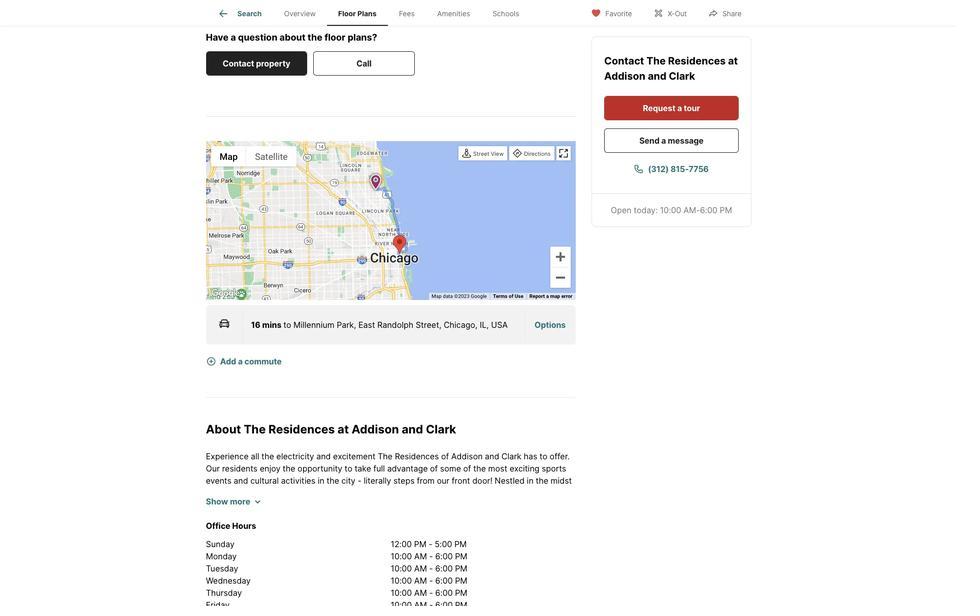 Task type: locate. For each thing, give the bounding box(es) containing it.
1 horizontal spatial steps
[[471, 488, 492, 498]]

1 vertical spatial our
[[339, 488, 351, 498]]

2 vertical spatial residences
[[395, 452, 439, 462]]

at down share
[[728, 55, 738, 67]]

2 your from the left
[[419, 561, 436, 571]]

0 vertical spatial (312)
[[648, 164, 669, 174]]

access
[[358, 512, 385, 523]]

2 horizontal spatial contact
[[604, 55, 646, 67]]

the up door!
[[474, 464, 486, 474]]

search link
[[217, 8, 262, 20]]

steps down door!
[[471, 488, 492, 498]]

or
[[562, 561, 570, 571]]

steps down advantage
[[394, 476, 415, 486]]

for
[[237, 561, 248, 571], [406, 561, 417, 571]]

1 vertical spatial map
[[432, 294, 442, 299]]

the up request
[[646, 55, 666, 67]]

your down outdoor at the bottom left of page
[[419, 561, 436, 571]]

1 vertical spatial (312)
[[501, 561, 521, 571]]

contact down favorite
[[604, 55, 646, 67]]

0 horizontal spatial for
[[237, 561, 248, 571]]

to up offers
[[387, 512, 395, 523]]

line
[[238, 512, 254, 523]]

city down take at the left
[[342, 476, 356, 486]]

0 vertical spatial tour
[[684, 103, 700, 113]]

residences up advantage
[[395, 452, 439, 462]]

sports down offer.
[[542, 464, 566, 474]]

1 horizontal spatial map
[[432, 294, 442, 299]]

map data ©2023 google
[[432, 294, 487, 299]]

1 vertical spatial steps
[[471, 488, 492, 498]]

favorite button
[[583, 2, 641, 23]]

tour right request
[[684, 103, 700, 113]]

and inside the residences at addison and clark
[[648, 70, 666, 82]]

tour inside experience all the electricity and excitement the residences of addison and clark has to offer. our residents enjoy the opportunity to take full advantage of some of the most exciting sports events and cultural activities in the city - literally steps from our front door! nestled in the midst of a bustling iconic neighborhood, our residents find themselves just steps away from chicago's best restaurants, premier sports destinations and incredible shopping. with the convenience of the red line close by, you'll have quick access to the rest of the city as well. addison & clark is proud to be a smoke-free green building that offers studio convertible, one and two bedroom apartment homes, ranging in size from 501 to 1409 sq. ft. the community is pet friendly, welcoming both cats and dogs, and don't miss the outdoor dog park and pet spa - a real favorite for your furry roommates. contact us today for your personal tour at (312) 989-7718 or use the online contact form.
[[473, 561, 489, 571]]

the residences at addison and clark
[[604, 55, 738, 82]]

overview tab
[[273, 2, 327, 26]]

floor
[[338, 9, 356, 18]]

best
[[206, 500, 223, 510]]

0 vertical spatial residents
[[222, 464, 258, 474]]

1 horizontal spatial city
[[454, 512, 468, 523]]

0 horizontal spatial our
[[339, 488, 351, 498]]

10:00 for tuesday
[[391, 564, 412, 574]]

two
[[513, 525, 528, 535]]

premier
[[273, 500, 303, 510]]

1 horizontal spatial in
[[318, 476, 324, 486]]

0 horizontal spatial tour
[[473, 561, 489, 571]]

contact inside contact property button
[[223, 59, 254, 69]]

1 horizontal spatial for
[[406, 561, 417, 571]]

clark up request a tour button at the right top
[[669, 70, 695, 82]]

green
[[306, 525, 329, 535]]

1 for from the left
[[237, 561, 248, 571]]

usa
[[491, 320, 508, 330]]

map inside popup button
[[220, 151, 238, 162]]

0 horizontal spatial map
[[220, 151, 238, 162]]

addison up request
[[604, 70, 645, 82]]

(312) inside button
[[648, 164, 669, 174]]

chicago's
[[536, 488, 574, 498]]

1409
[[382, 537, 401, 547]]

menu bar
[[211, 146, 296, 167]]

fees
[[399, 9, 415, 18]]

real
[[532, 549, 546, 559]]

0 horizontal spatial at
[[338, 423, 349, 437]]

1 horizontal spatial is
[[564, 512, 570, 523]]

0 vertical spatial our
[[437, 476, 450, 486]]

am for monday
[[414, 552, 427, 562]]

(312)
[[648, 164, 669, 174], [501, 561, 521, 571]]

sq.
[[404, 537, 415, 547]]

&
[[535, 512, 540, 523]]

0 horizontal spatial residences
[[269, 423, 335, 437]]

show more button
[[206, 496, 261, 508]]

commute
[[245, 357, 282, 367]]

map region
[[201, 104, 591, 364]]

and up request
[[648, 70, 666, 82]]

x-out
[[668, 9, 687, 18]]

7756
[[689, 164, 709, 174]]

1 horizontal spatial at
[[491, 561, 499, 571]]

steps
[[394, 476, 415, 486], [471, 488, 492, 498]]

street view
[[473, 150, 504, 158]]

satellite button
[[246, 146, 296, 167]]

studio
[[407, 525, 430, 535]]

to left be
[[231, 525, 238, 535]]

is left pet
[[489, 537, 496, 547]]

6:00 for wednesday
[[435, 576, 453, 586]]

3 10:00 am - 6:00 pm from the top
[[391, 576, 468, 586]]

1 horizontal spatial residents
[[354, 488, 389, 498]]

is
[[564, 512, 570, 523], [489, 537, 496, 547]]

©2023
[[454, 294, 470, 299]]

0 horizontal spatial (312)
[[501, 561, 521, 571]]

for down outdoor at the bottom left of page
[[406, 561, 417, 571]]

1 10:00 am - 6:00 pm from the top
[[391, 552, 468, 562]]

501
[[356, 537, 370, 547]]

2 vertical spatial at
[[491, 561, 499, 571]]

the down best
[[206, 512, 219, 523]]

(312) down spa
[[501, 561, 521, 571]]

1 vertical spatial from
[[516, 488, 534, 498]]

google image
[[208, 287, 242, 300]]

clark up some
[[426, 423, 456, 437]]

0 horizontal spatial residents
[[222, 464, 258, 474]]

sports up have
[[305, 500, 329, 510]]

miss
[[367, 549, 384, 559]]

0 horizontal spatial is
[[489, 537, 496, 547]]

to down excitement
[[345, 464, 352, 474]]

midst
[[551, 476, 572, 486]]

the up convertible, on the left bottom of the page
[[439, 512, 452, 523]]

0 vertical spatial from
[[417, 476, 435, 486]]

2 horizontal spatial from
[[516, 488, 534, 498]]

in up dogs,
[[310, 537, 316, 547]]

1 horizontal spatial contact
[[338, 561, 368, 571]]

0 horizontal spatial steps
[[394, 476, 415, 486]]

0 horizontal spatial from
[[336, 537, 354, 547]]

homes,
[[248, 537, 276, 547]]

map left 'data'
[[432, 294, 442, 299]]

addison
[[604, 70, 645, 82], [352, 423, 399, 437], [451, 452, 483, 462], [501, 512, 532, 523]]

opportunity
[[298, 464, 342, 474]]

dog
[[434, 549, 449, 559]]

residents down experience
[[222, 464, 258, 474]]

today
[[382, 561, 404, 571]]

map left satellite popup button
[[220, 151, 238, 162]]

1 horizontal spatial your
[[419, 561, 436, 571]]

apartment
[[206, 537, 246, 547]]

find
[[391, 488, 406, 498]]

1 horizontal spatial tour
[[684, 103, 700, 113]]

street,
[[416, 320, 442, 330]]

of up front
[[463, 464, 471, 474]]

at inside the residences at addison and clark
[[728, 55, 738, 67]]

for up online at the left bottom of the page
[[237, 561, 248, 571]]

1 horizontal spatial residences
[[395, 452, 439, 462]]

6:00 for monday
[[435, 552, 453, 562]]

millennium
[[294, 320, 335, 330]]

city down the shopping.
[[454, 512, 468, 523]]

0 horizontal spatial in
[[310, 537, 316, 547]]

about the residences at addison and clark
[[206, 423, 456, 437]]

request
[[643, 103, 675, 113]]

favorite
[[606, 9, 632, 18]]

at up excitement
[[338, 423, 349, 437]]

and down ranging
[[288, 549, 302, 559]]

residences up electricity on the bottom of the page
[[269, 423, 335, 437]]

pm for thursday
[[455, 588, 468, 598]]

by,
[[279, 512, 290, 523]]

thursday
[[206, 588, 242, 598]]

is up the bedroom
[[564, 512, 570, 523]]

2 10:00 am - 6:00 pm from the top
[[391, 564, 468, 574]]

3 am from the top
[[414, 576, 427, 586]]

0 vertical spatial sports
[[542, 464, 566, 474]]

1 vertical spatial tour
[[473, 561, 489, 571]]

our down some
[[437, 476, 450, 486]]

share
[[723, 9, 742, 18]]

in down exciting
[[527, 476, 534, 486]]

0 vertical spatial at
[[728, 55, 738, 67]]

1 horizontal spatial (312)
[[648, 164, 669, 174]]

just
[[455, 488, 468, 498]]

0 horizontal spatial your
[[250, 561, 267, 571]]

0 horizontal spatial city
[[342, 476, 356, 486]]

you'll
[[293, 512, 312, 523]]

at down pet
[[491, 561, 499, 571]]

and left pet
[[470, 549, 485, 559]]

a left map
[[546, 294, 549, 299]]

of
[[509, 294, 514, 299], [441, 452, 449, 462], [430, 464, 438, 474], [463, 464, 471, 474], [206, 488, 214, 498], [563, 500, 571, 510], [429, 512, 437, 523]]

map for map
[[220, 151, 238, 162]]

our up destinations
[[339, 488, 351, 498]]

the down electricity on the bottom of the page
[[283, 464, 295, 474]]

about
[[280, 32, 306, 43]]

tour down pet
[[473, 561, 489, 571]]

in down opportunity
[[318, 476, 324, 486]]

wednesday
[[206, 576, 251, 586]]

and up most
[[485, 452, 499, 462]]

10:00 for monday
[[391, 552, 412, 562]]

spa
[[502, 549, 517, 559]]

contact
[[604, 55, 646, 67], [223, 59, 254, 69], [338, 561, 368, 571]]

- for tuesday
[[429, 564, 433, 574]]

personal
[[438, 561, 471, 571]]

free
[[289, 525, 304, 535]]

most
[[488, 464, 508, 474]]

pet
[[498, 537, 511, 547]]

4 am from the top
[[414, 588, 427, 598]]

schools tab
[[482, 2, 531, 26]]

tab list
[[206, 0, 539, 26]]

show more
[[206, 497, 250, 507]]

from down building
[[336, 537, 354, 547]]

1 vertical spatial at
[[338, 423, 349, 437]]

map
[[550, 294, 560, 299]]

(312) left 815-
[[648, 164, 669, 174]]

contact
[[262, 573, 291, 584]]

electricity
[[276, 452, 314, 462]]

add
[[220, 357, 236, 367]]

options button
[[525, 307, 576, 343]]

contact down question
[[223, 59, 254, 69]]

6:00 for thursday
[[435, 588, 453, 598]]

search
[[237, 9, 262, 18]]

full
[[374, 464, 385, 474]]

0 horizontal spatial contact
[[223, 59, 254, 69]]

call link
[[313, 51, 415, 76]]

clark up exciting
[[502, 452, 522, 462]]

pm for wednesday
[[455, 576, 468, 586]]

shopping.
[[437, 500, 475, 510]]

and up opportunity
[[317, 452, 331, 462]]

10:00 am - 6:00 pm for tuesday
[[391, 564, 468, 574]]

2 horizontal spatial residences
[[668, 55, 726, 67]]

chicago,
[[444, 320, 478, 330]]

to up miss
[[372, 537, 380, 547]]

take
[[355, 464, 371, 474]]

your down both
[[250, 561, 267, 571]]

2 for from the left
[[406, 561, 417, 571]]

residences down out
[[668, 55, 726, 67]]

pm for tuesday
[[455, 564, 468, 574]]

and
[[648, 70, 666, 82], [402, 423, 423, 437], [317, 452, 331, 462], [485, 452, 499, 462], [234, 476, 248, 486], [381, 500, 395, 510], [497, 525, 511, 535], [288, 549, 302, 559], [328, 549, 343, 559], [470, 549, 485, 559]]

from up "themselves"
[[417, 476, 435, 486]]

some
[[440, 464, 461, 474]]

pm
[[720, 205, 732, 215], [414, 539, 427, 550], [455, 539, 467, 550], [455, 552, 468, 562], [455, 564, 468, 574], [455, 576, 468, 586], [455, 588, 468, 598]]

contact down don't
[[338, 561, 368, 571]]

residents down literally at the left of page
[[354, 488, 389, 498]]

1 vertical spatial sports
[[305, 500, 329, 510]]

-
[[358, 476, 362, 486], [429, 539, 433, 550], [519, 549, 523, 559], [429, 552, 433, 562], [429, 564, 433, 574], [429, 576, 433, 586], [429, 588, 433, 598]]

of up some
[[441, 452, 449, 462]]

the up all
[[244, 423, 266, 437]]

addison up some
[[451, 452, 483, 462]]

2 am from the top
[[414, 564, 427, 574]]

0 vertical spatial residences
[[668, 55, 726, 67]]

and down size
[[328, 549, 343, 559]]

4 10:00 am - 6:00 pm from the top
[[391, 588, 468, 598]]

0 vertical spatial is
[[564, 512, 570, 523]]

a down events
[[216, 488, 221, 498]]

of left some
[[430, 464, 438, 474]]

2 horizontal spatial at
[[728, 55, 738, 67]]

the left floor
[[308, 32, 323, 43]]

pet
[[487, 549, 500, 559]]

0 vertical spatial map
[[220, 151, 238, 162]]

at
[[728, 55, 738, 67], [338, 423, 349, 437], [491, 561, 499, 571]]

1 am from the top
[[414, 552, 427, 562]]

have
[[206, 32, 229, 43]]

from up convenience
[[516, 488, 534, 498]]

ft.
[[417, 537, 425, 547]]

1 horizontal spatial our
[[437, 476, 450, 486]]

size
[[319, 537, 334, 547]]



Task type: describe. For each thing, give the bounding box(es) containing it.
message
[[668, 136, 704, 146]]

terms of use link
[[493, 294, 524, 299]]

7718
[[542, 561, 560, 571]]

contact for contact property
[[223, 59, 254, 69]]

our
[[206, 464, 220, 474]]

enjoy
[[260, 464, 281, 474]]

the up enjoy
[[262, 452, 274, 462]]

addison inside the residences at addison and clark
[[604, 70, 645, 82]]

outdoor
[[401, 549, 432, 559]]

red
[[221, 512, 236, 523]]

am for thursday
[[414, 588, 427, 598]]

1 vertical spatial is
[[489, 537, 496, 547]]

clark inside the residences at addison and clark
[[669, 70, 695, 82]]

neighborhood,
[[281, 488, 337, 498]]

0 horizontal spatial sports
[[305, 500, 329, 510]]

don't
[[345, 549, 364, 559]]

- for monday
[[429, 552, 433, 562]]

- for thursday
[[429, 588, 433, 598]]

themselves
[[408, 488, 452, 498]]

6:00 for tuesday
[[435, 564, 453, 574]]

12:00
[[391, 539, 412, 550]]

terms of use
[[493, 294, 524, 299]]

12:00 pm - 5:00 pm
[[391, 539, 467, 550]]

the inside the residences at addison and clark
[[646, 55, 666, 67]]

events
[[206, 476, 232, 486]]

east
[[359, 320, 375, 330]]

tab list containing search
[[206, 0, 539, 26]]

incredible
[[398, 500, 435, 510]]

open today: 10:00 am-6:00 pm
[[611, 205, 732, 215]]

1 vertical spatial residents
[[354, 488, 389, 498]]

the up chicago's
[[536, 476, 549, 486]]

to right has
[[540, 452, 548, 462]]

(312) 815-7756 link
[[604, 157, 739, 181]]

pm for monday
[[455, 552, 468, 562]]

a right request
[[677, 103, 682, 113]]

am for wednesday
[[414, 576, 427, 586]]

the up dog
[[428, 537, 443, 547]]

quick
[[335, 512, 356, 523]]

office hours
[[206, 521, 256, 531]]

call button
[[313, 51, 415, 76]]

bedroom
[[530, 525, 564, 535]]

a left "real"
[[525, 549, 530, 559]]

map for map data ©2023 google
[[432, 294, 442, 299]]

a right be
[[253, 525, 257, 535]]

815-
[[671, 164, 689, 174]]

of left use
[[509, 294, 514, 299]]

0 vertical spatial city
[[342, 476, 356, 486]]

addison up excitement
[[352, 423, 399, 437]]

pm for sunday
[[455, 539, 467, 550]]

of right rest
[[429, 512, 437, 523]]

request a tour
[[643, 103, 700, 113]]

google
[[471, 294, 487, 299]]

report a map error
[[530, 294, 573, 299]]

convertible,
[[433, 525, 478, 535]]

and up pet
[[497, 525, 511, 535]]

amenities tab
[[426, 2, 482, 26]]

x-
[[668, 9, 675, 18]]

menu bar containing map
[[211, 146, 296, 167]]

am for tuesday
[[414, 564, 427, 574]]

(312) inside experience all the electricity and excitement the residences of addison and clark has to offer. our residents enjoy the opportunity to take full advantage of some of the most exciting sports events and cultural activities in the city - literally steps from our front door! nestled in the midst of a bustling iconic neighborhood, our residents find themselves just steps away from chicago's best restaurants, premier sports destinations and incredible shopping. with the convenience of the red line close by, you'll have quick access to the rest of the city as well. addison & clark is proud to be a smoke-free green building that offers studio convertible, one and two bedroom apartment homes, ranging in size from 501 to 1409 sq. ft. the community is pet friendly, welcoming both cats and dogs, and don't miss the outdoor dog park and pet spa - a real favorite for your furry roommates. contact us today for your personal tour at (312) 989-7718 or use the online contact form.
[[501, 561, 521, 571]]

contact property
[[223, 59, 290, 69]]

literally
[[364, 476, 391, 486]]

both
[[249, 549, 267, 559]]

view
[[491, 150, 504, 158]]

2 horizontal spatial in
[[527, 476, 534, 486]]

10:00 for thursday
[[391, 588, 412, 598]]

furry
[[269, 561, 288, 571]]

building
[[332, 525, 362, 535]]

add a commute
[[220, 357, 282, 367]]

cats
[[269, 549, 286, 559]]

contact inside experience all the electricity and excitement the residences of addison and clark has to offer. our residents enjoy the opportunity to take full advantage of some of the most exciting sports events and cultural activities in the city - literally steps from our front door! nestled in the midst of a bustling iconic neighborhood, our residents find themselves just steps away from chicago's best restaurants, premier sports destinations and incredible shopping. with the convenience of the red line close by, you'll have quick access to the rest of the city as well. addison & clark is proud to be a smoke-free green building that offers studio convertible, one and two bedroom apartment homes, ranging in size from 501 to 1409 sq. ft. the community is pet friendly, welcoming both cats and dogs, and don't miss the outdoor dog park and pet spa - a real favorite for your furry roommates. contact us today for your personal tour at (312) 989-7718 or use the online contact form.
[[338, 561, 368, 571]]

use
[[515, 294, 524, 299]]

at inside experience all the electricity and excitement the residences of addison and clark has to offer. our residents enjoy the opportunity to take full advantage of some of the most exciting sports events and cultural activities in the city - literally steps from our front door! nestled in the midst of a bustling iconic neighborhood, our residents find themselves just steps away from chicago's best restaurants, premier sports destinations and incredible shopping. with the convenience of the red line close by, you'll have quick access to the rest of the city as well. addison & clark is proud to be a smoke-free green building that offers studio convertible, one and two bedroom apartment homes, ranging in size from 501 to 1409 sq. ft. the community is pet friendly, welcoming both cats and dogs, and don't miss the outdoor dog park and pet spa - a real favorite for your furry roommates. contact us today for your personal tour at (312) 989-7718 or use the online contact form.
[[491, 561, 499, 571]]

form.
[[293, 573, 313, 584]]

of down chicago's
[[563, 500, 571, 510]]

directions
[[524, 150, 551, 158]]

clark up the bedroom
[[542, 512, 562, 523]]

x-out button
[[645, 2, 696, 23]]

the up full in the bottom of the page
[[378, 452, 393, 462]]

error
[[562, 294, 573, 299]]

us
[[371, 561, 380, 571]]

16 mins to millennium park, east randolph street, chicago, il, usa
[[251, 320, 508, 330]]

add a commute button
[[206, 350, 298, 373]]

one
[[480, 525, 495, 535]]

use
[[206, 573, 220, 584]]

directions button
[[511, 147, 553, 161]]

away
[[494, 488, 514, 498]]

randolph
[[377, 320, 414, 330]]

1 horizontal spatial from
[[417, 476, 435, 486]]

floor plans
[[338, 9, 377, 18]]

favorite
[[206, 561, 235, 571]]

online
[[237, 573, 260, 584]]

il,
[[480, 320, 489, 330]]

the up today
[[386, 549, 399, 559]]

schools
[[493, 9, 519, 18]]

(312) 815-7756
[[648, 164, 709, 174]]

all
[[251, 452, 259, 462]]

and up advantage
[[402, 423, 423, 437]]

front
[[452, 476, 470, 486]]

the up offers
[[397, 512, 410, 523]]

- for sunday
[[429, 539, 433, 550]]

contact for contact
[[604, 55, 646, 67]]

10:00 am - 6:00 pm for thursday
[[391, 588, 468, 598]]

options
[[535, 320, 566, 330]]

report a map error link
[[530, 294, 573, 299]]

floor plans tab
[[327, 2, 388, 26]]

restaurants,
[[225, 500, 271, 510]]

fees tab
[[388, 2, 426, 26]]

a right the send
[[661, 136, 666, 146]]

10:00 am - 6:00 pm for wednesday
[[391, 576, 468, 586]]

advantage
[[387, 464, 428, 474]]

terms
[[493, 294, 508, 299]]

addison up two
[[501, 512, 532, 523]]

park
[[451, 549, 468, 559]]

plans
[[358, 9, 377, 18]]

and up "bustling"
[[234, 476, 248, 486]]

open
[[611, 205, 631, 215]]

residences inside experience all the electricity and excitement the residences of addison and clark has to offer. our residents enjoy the opportunity to take full advantage of some of the most exciting sports events and cultural activities in the city - literally steps from our front door! nestled in the midst of a bustling iconic neighborhood, our residents find themselves just steps away from chicago's best restaurants, premier sports destinations and incredible shopping. with the convenience of the red line close by, you'll have quick access to the rest of the city as well. addison & clark is proud to be a smoke-free green building that offers studio convertible, one and two bedroom apartment homes, ranging in size from 501 to 1409 sq. ft. the community is pet friendly, welcoming both cats and dogs, and don't miss the outdoor dog park and pet spa - a real favorite for your furry roommates. contact us today for your personal tour at (312) 989-7718 or use the online contact form.
[[395, 452, 439, 462]]

1 your from the left
[[250, 561, 267, 571]]

as
[[470, 512, 479, 523]]

the down opportunity
[[327, 476, 339, 486]]

0 vertical spatial steps
[[394, 476, 415, 486]]

data
[[443, 294, 453, 299]]

satellite
[[255, 151, 288, 162]]

10:00 for wednesday
[[391, 576, 412, 586]]

the down the away
[[497, 500, 510, 510]]

a right have
[[231, 32, 236, 43]]

of up best
[[206, 488, 214, 498]]

hours
[[232, 521, 256, 531]]

the down favorite
[[222, 573, 235, 584]]

office
[[206, 521, 230, 531]]

2 vertical spatial from
[[336, 537, 354, 547]]

a right add
[[238, 357, 243, 367]]

1 vertical spatial city
[[454, 512, 468, 523]]

tour inside button
[[684, 103, 700, 113]]

1 vertical spatial residences
[[269, 423, 335, 437]]

1 horizontal spatial sports
[[542, 464, 566, 474]]

(312) 815-7756 button
[[604, 157, 739, 181]]

residences inside the residences at addison and clark
[[668, 55, 726, 67]]

- for wednesday
[[429, 576, 433, 586]]

experience all the electricity and excitement the residences of addison and clark has to offer. our residents enjoy the opportunity to take full advantage of some of the most exciting sports events and cultural activities in the city - literally steps from our front door! nestled in the midst of a bustling iconic neighborhood, our residents find themselves just steps away from chicago's best restaurants, premier sports destinations and incredible shopping. with the convenience of the red line close by, you'll have quick access to the rest of the city as well. addison & clark is proud to be a smoke-free green building that offers studio convertible, one and two bedroom apartment homes, ranging in size from 501 to 1409 sq. ft. the community is pet friendly, welcoming both cats and dogs, and don't miss the outdoor dog park and pet spa - a real favorite for your furry roommates. contact us today for your personal tour at (312) 989-7718 or use the online contact form.
[[206, 452, 574, 584]]

to right mins
[[284, 320, 291, 330]]

10:00 am - 6:00 pm for monday
[[391, 552, 468, 562]]

and down find
[[381, 500, 395, 510]]



Task type: vqa. For each thing, say whether or not it's contained in the screenshot.


